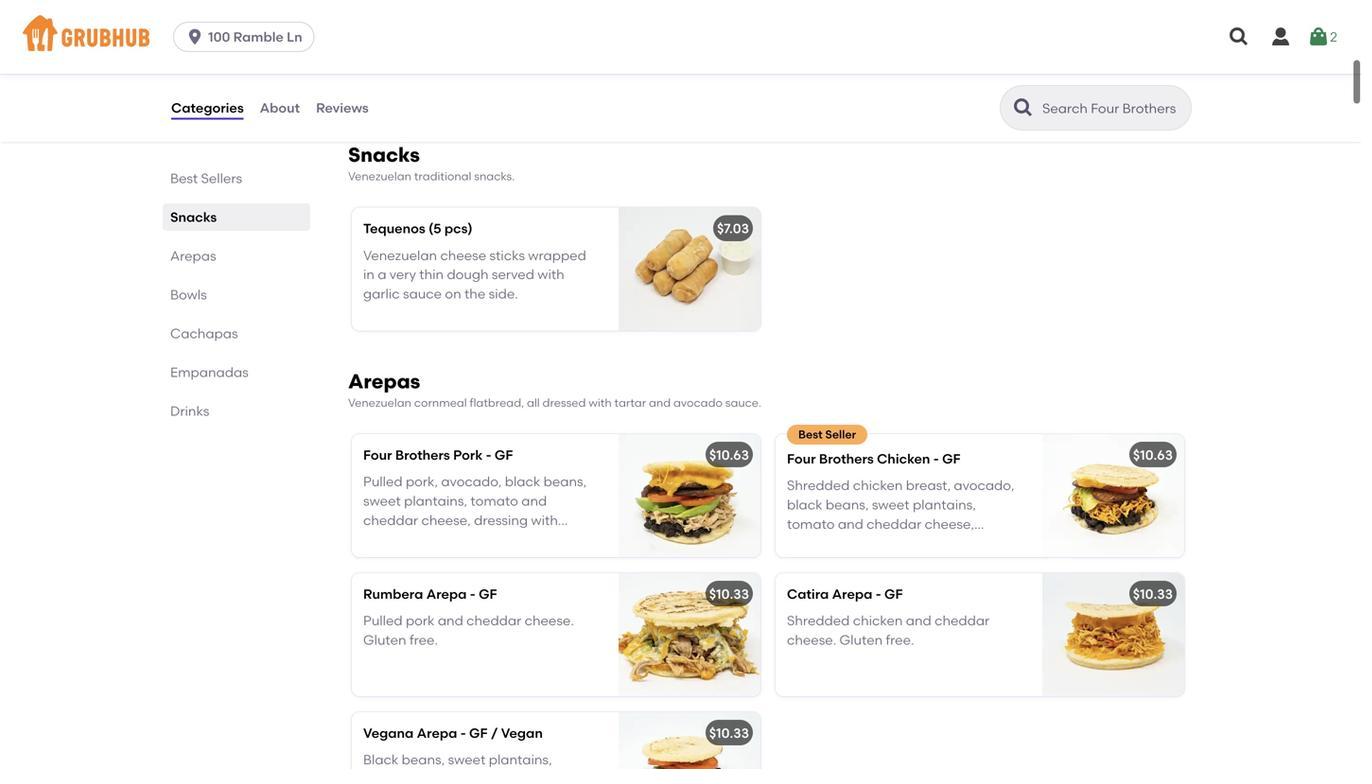 Task type: vqa. For each thing, say whether or not it's contained in the screenshot.
Proceed to Checkout
yes



Task type: describe. For each thing, give the bounding box(es) containing it.
breast,
[[906, 478, 951, 494]]

pork,
[[406, 474, 438, 490]]

side.
[[489, 286, 518, 302]]

$7.03
[[717, 220, 750, 237]]

arepas for arepas venezuelan cornmeal flatbread, all dressed with tartar and avocado sauce.
[[348, 370, 421, 394]]

sauce inside pulled pork, avocado, black beans, sweet plantains, tomato and cheddar cheese, dressing with avocado sauce and garlic sauce.
[[424, 531, 463, 548]]

avocado inside arepas venezuelan cornmeal flatbread, all dressed with tartar and avocado sauce.
[[674, 396, 723, 410]]

cheese, inside shredded chicken breast, avocado, black beans, sweet plantains, tomato and cheddar cheese, dressing with avocado sauce and garlic sauce.
[[925, 516, 975, 532]]

svg image inside 100 ramble ln button
[[186, 27, 205, 46]]

pork
[[453, 447, 483, 463]]

cheddar inside pulled pork and cheddar cheese. gluten free.
[[467, 613, 522, 629]]

sweet inside black beans, sweet plantains,
[[448, 752, 486, 768]]

four for four brothers chicken - gf
[[787, 451, 816, 467]]

rumbera arepa - gf
[[363, 586, 497, 602]]

proceed to checkout button
[[1075, 486, 1329, 520]]

avocado, inside shredded chicken breast, avocado, black beans, sweet plantains, tomato and cheddar cheese, dressing with avocado sauce and garlic sauce.
[[954, 478, 1015, 494]]

garlic inside shredded chicken breast, avocado, black beans, sweet plantains, tomato and cheddar cheese, dressing with avocado sauce and garlic sauce.
[[787, 554, 824, 571]]

catira arepa - gf
[[787, 586, 903, 602]]

venezuelan for snacks
[[348, 169, 412, 183]]

in
[[363, 266, 375, 283]]

2
[[1331, 29, 1338, 45]]

chicken for free.
[[853, 613, 903, 629]]

the
[[465, 286, 486, 302]]

tartar
[[615, 396, 646, 410]]

black beans, sweet plantains,
[[363, 752, 578, 769]]

venezuelan cheese sticks wrapped in a very thin dough served with garlic sauce on the side.
[[363, 247, 587, 302]]

and inside arepas venezuelan cornmeal flatbread, all dressed with tartar and avocado sauce.
[[649, 396, 671, 410]]

$11.63 button
[[776, 0, 1185, 99]]

vegana arepa - gf / vegan image
[[619, 712, 761, 769]]

sweet inside pulled pork, avocado, black beans, sweet plantains, tomato and cheddar cheese, dressing with avocado sauce and garlic sauce.
[[363, 493, 401, 509]]

$10.63 button
[[352, 0, 761, 99]]

arepas for arepas
[[170, 248, 216, 264]]

four brothers chicken - gf image
[[1043, 434, 1185, 557]]

shredded chicken and cheddar cheese. gluten free.
[[787, 613, 990, 648]]

shredded for cheese.
[[787, 613, 850, 629]]

chicken for sweet
[[853, 478, 903, 494]]

gf up breast,
[[943, 451, 961, 467]]

(5
[[429, 220, 441, 237]]

gf for catira arepa - gf
[[885, 586, 903, 602]]

sauce. inside shredded chicken breast, avocado, black beans, sweet plantains, tomato and cheddar cheese, dressing with avocado sauce and garlic sauce.
[[827, 554, 869, 571]]

about button
[[259, 74, 301, 142]]

/
[[491, 725, 498, 741]]

sauce. inside pulled pork, avocado, black beans, sweet plantains, tomato and cheddar cheese, dressing with avocado sauce and garlic sauce.
[[534, 531, 576, 548]]

drinks
[[170, 403, 209, 419]]

four for four brothers pork - gf
[[363, 447, 392, 463]]

pulled for pulled pork and cheddar cheese. gluten free.
[[363, 613, 403, 629]]

- for rumbera arepa - gf
[[470, 586, 476, 602]]

cachapas
[[170, 326, 238, 342]]

bowls
[[170, 287, 207, 303]]

main navigation navigation
[[0, 0, 1363, 74]]

with inside venezuelan cheese sticks wrapped in a very thin dough served with garlic sauce on the side.
[[538, 266, 565, 283]]

reviews
[[316, 100, 369, 116]]

cheese. for shredded chicken and cheddar cheese. gluten free.
[[787, 632, 837, 648]]

tomato inside shredded chicken breast, avocado, black beans, sweet plantains, tomato and cheddar cheese, dressing with avocado sauce and garlic sauce.
[[787, 516, 835, 532]]

tomato inside pulled pork, avocado, black beans, sweet plantains, tomato and cheddar cheese, dressing with avocado sauce and garlic sauce.
[[471, 493, 518, 509]]

about
[[260, 100, 300, 116]]

catira arepa - gf image
[[1043, 573, 1185, 696]]

brothers for chicken
[[819, 451, 874, 467]]

best seller
[[799, 428, 857, 441]]

cheese
[[440, 247, 487, 263]]

ramble
[[233, 29, 284, 45]]

brothers for pork,
[[395, 447, 450, 463]]

black inside pulled pork, avocado, black beans, sweet plantains, tomato and cheddar cheese, dressing with avocado sauce and garlic sauce.
[[505, 474, 541, 490]]

categories
[[171, 100, 244, 116]]

vegana arepa - gf / vegan
[[363, 725, 543, 741]]

pulled for pulled pork, avocado, black beans, sweet plantains, tomato and cheddar cheese, dressing with avocado sauce and garlic sauce.
[[363, 474, 403, 490]]

venezuelan for arepas
[[348, 396, 412, 410]]

cornmeal
[[414, 396, 467, 410]]

with inside arepas venezuelan cornmeal flatbread, all dressed with tartar and avocado sauce.
[[589, 396, 612, 410]]

arepa for pork
[[427, 586, 467, 602]]

gf right pork on the bottom
[[495, 447, 513, 463]]

100 ramble ln button
[[173, 22, 322, 52]]

traditional
[[414, 169, 472, 183]]

2 button
[[1308, 20, 1338, 54]]

beans, inside black beans, sweet plantains,
[[402, 752, 445, 768]]

svg image inside 2 button
[[1308, 26, 1331, 48]]

venezuelan inside venezuelan cheese sticks wrapped in a very thin dough served with garlic sauce on the side.
[[363, 247, 437, 263]]

very
[[390, 266, 416, 283]]

on
[[445, 286, 461, 302]]

100
[[208, 29, 230, 45]]

proceed to checkout
[[1133, 495, 1270, 511]]

plantains, inside shredded chicken breast, avocado, black beans, sweet plantains, tomato and cheddar cheese, dressing with avocado sauce and garlic sauce.
[[913, 497, 976, 513]]



Task type: locate. For each thing, give the bounding box(es) containing it.
1 horizontal spatial svg image
[[1270, 26, 1293, 48]]

$10.33 for pulled pork and cheddar cheese. gluten free.
[[710, 586, 750, 602]]

four brothers pork - gf
[[363, 447, 513, 463]]

0 vertical spatial beans,
[[544, 474, 587, 490]]

1 vertical spatial best
[[799, 428, 823, 441]]

gluten inside pulled pork and cheddar cheese. gluten free.
[[363, 632, 407, 648]]

snacks down best sellers
[[170, 209, 217, 225]]

and
[[649, 396, 671, 410], [522, 493, 547, 509], [838, 516, 864, 532], [466, 531, 491, 548], [977, 535, 1003, 551], [438, 613, 464, 629], [906, 613, 932, 629]]

2 horizontal spatial sweet
[[872, 497, 910, 513]]

free. down catira arepa - gf
[[886, 632, 915, 648]]

100 ramble ln
[[208, 29, 302, 45]]

1 vertical spatial arepas
[[348, 370, 421, 394]]

sweet down four brothers pork - gf
[[363, 493, 401, 509]]

0 horizontal spatial free.
[[410, 632, 438, 648]]

venezuelan inside snacks venezuelan traditional snacks.
[[348, 169, 412, 183]]

1 vertical spatial shredded
[[787, 613, 850, 629]]

reviews button
[[315, 74, 370, 142]]

0 horizontal spatial gluten
[[363, 632, 407, 648]]

with
[[538, 266, 565, 283], [589, 396, 612, 410], [531, 512, 558, 528], [844, 535, 871, 551]]

all
[[527, 396, 540, 410]]

venezuelan left cornmeal
[[348, 396, 412, 410]]

gluten for shredded
[[840, 632, 883, 648]]

avocado right tartar
[[674, 396, 723, 410]]

plantains, down the vegan at the left bottom of page
[[489, 752, 552, 768]]

cheese. for pulled pork and cheddar cheese. gluten free.
[[525, 613, 574, 629]]

tomato up catira
[[787, 516, 835, 532]]

svg image left the '100'
[[186, 27, 205, 46]]

sweet down vegana arepa - gf / vegan
[[448, 752, 486, 768]]

sweet
[[363, 493, 401, 509], [872, 497, 910, 513], [448, 752, 486, 768]]

0 vertical spatial venezuelan
[[348, 169, 412, 183]]

gluten down pork
[[363, 632, 407, 648]]

0 vertical spatial dressing
[[474, 512, 528, 528]]

$11.63
[[790, 60, 827, 76]]

snacks.
[[474, 169, 515, 183]]

sauce down thin
[[403, 286, 442, 302]]

black
[[505, 474, 541, 490], [787, 497, 823, 513]]

sauce down breast,
[[935, 535, 974, 551]]

1 free. from the left
[[410, 632, 438, 648]]

sticks
[[490, 247, 525, 263]]

0 vertical spatial pulled
[[363, 474, 403, 490]]

best left sellers
[[170, 170, 198, 186]]

shredded for black
[[787, 478, 850, 494]]

best for best seller
[[799, 428, 823, 441]]

1 horizontal spatial svg image
[[1308, 26, 1331, 48]]

1 vertical spatial beans,
[[826, 497, 869, 513]]

dressing inside pulled pork, avocado, black beans, sweet plantains, tomato and cheddar cheese, dressing with avocado sauce and garlic sauce.
[[474, 512, 528, 528]]

0 vertical spatial sauce.
[[726, 396, 762, 410]]

black down best seller
[[787, 497, 823, 513]]

avocado down breast,
[[874, 535, 932, 551]]

best left the seller
[[799, 428, 823, 441]]

and inside shredded chicken and cheddar cheese. gluten free.
[[906, 613, 932, 629]]

pcs)
[[445, 220, 473, 237]]

proceed
[[1133, 495, 1188, 511]]

seller
[[826, 428, 857, 441]]

$10.33 for shredded chicken and cheddar cheese. gluten free.
[[1134, 586, 1173, 602]]

plantains, inside black beans, sweet plantains,
[[489, 752, 552, 768]]

flatbread,
[[470, 396, 524, 410]]

brothers down the seller
[[819, 451, 874, 467]]

tequenos
[[363, 220, 426, 237]]

snacks venezuelan traditional snacks.
[[348, 143, 515, 183]]

beans, down vegana arepa - gf / vegan
[[402, 752, 445, 768]]

shredded inside shredded chicken breast, avocado, black beans, sweet plantains, tomato and cheddar cheese, dressing with avocado sauce and garlic sauce.
[[787, 478, 850, 494]]

avocado inside pulled pork, avocado, black beans, sweet plantains, tomato and cheddar cheese, dressing with avocado sauce and garlic sauce.
[[363, 531, 421, 548]]

dressed
[[543, 396, 586, 410]]

with inside pulled pork, avocado, black beans, sweet plantains, tomato and cheddar cheese, dressing with avocado sauce and garlic sauce.
[[531, 512, 558, 528]]

avocado, down pork on the bottom
[[441, 474, 502, 490]]

tequenos (5 pcs) image
[[619, 208, 761, 331]]

chicken inside shredded chicken and cheddar cheese. gluten free.
[[853, 613, 903, 629]]

arepa for chicken
[[832, 586, 873, 602]]

2 shredded from the top
[[787, 613, 850, 629]]

0 horizontal spatial sweet
[[363, 493, 401, 509]]

1 horizontal spatial avocado,
[[954, 478, 1015, 494]]

1 horizontal spatial cheese,
[[925, 516, 975, 532]]

cheddar inside shredded chicken breast, avocado, black beans, sweet plantains, tomato and cheddar cheese, dressing with avocado sauce and garlic sauce.
[[867, 516, 922, 532]]

catira
[[787, 586, 829, 602]]

shredded chicken breast, avocado, black beans, sweet plantains, tomato and cheddar cheese, dressing with avocado sauce and garlic sauce.
[[787, 478, 1015, 571]]

avocado
[[674, 396, 723, 410], [363, 531, 421, 548], [874, 535, 932, 551]]

1 horizontal spatial garlic
[[495, 531, 531, 548]]

arepa for beans,
[[417, 725, 457, 741]]

cheese, down pork,
[[422, 512, 471, 528]]

plantains,
[[404, 493, 468, 509], [913, 497, 976, 513], [489, 752, 552, 768]]

categories button
[[170, 74, 245, 142]]

arepas
[[170, 248, 216, 264], [348, 370, 421, 394]]

0 vertical spatial arepas
[[170, 248, 216, 264]]

avocado, inside pulled pork, avocado, black beans, sweet plantains, tomato and cheddar cheese, dressing with avocado sauce and garlic sauce.
[[441, 474, 502, 490]]

2 vertical spatial garlic
[[787, 554, 824, 571]]

1 horizontal spatial avocado
[[674, 396, 723, 410]]

gf
[[495, 447, 513, 463], [943, 451, 961, 467], [479, 586, 497, 602], [885, 586, 903, 602], [469, 725, 488, 741]]

0 horizontal spatial sauce.
[[534, 531, 576, 548]]

cheddar inside shredded chicken and cheddar cheese. gluten free.
[[935, 613, 990, 629]]

black
[[363, 752, 399, 768]]

0 horizontal spatial cheese,
[[422, 512, 471, 528]]

pulled pork and cheddar cheese. gluten free.
[[363, 613, 574, 648]]

0 vertical spatial chicken
[[853, 478, 903, 494]]

avocado up rumbera
[[363, 531, 421, 548]]

four
[[363, 447, 392, 463], [787, 451, 816, 467]]

beans,
[[544, 474, 587, 490], [826, 497, 869, 513], [402, 752, 445, 768]]

checkout
[[1207, 495, 1270, 511]]

0 horizontal spatial brothers
[[395, 447, 450, 463]]

cheese, down breast,
[[925, 516, 975, 532]]

Search Four Brothers search field
[[1041, 99, 1186, 117]]

svg image left 2 button
[[1270, 26, 1293, 48]]

1 gluten from the left
[[363, 632, 407, 648]]

best
[[170, 170, 198, 186], [799, 428, 823, 441]]

- for catira arepa - gf
[[876, 586, 882, 602]]

free. for chicken
[[886, 632, 915, 648]]

sauce inside venezuelan cheese sticks wrapped in a very thin dough served with garlic sauce on the side.
[[403, 286, 442, 302]]

1 shredded from the top
[[787, 478, 850, 494]]

brothers
[[395, 447, 450, 463], [819, 451, 874, 467]]

sellers
[[201, 170, 242, 186]]

arepas up bowls
[[170, 248, 216, 264]]

a
[[378, 266, 387, 283]]

sweet inside shredded chicken breast, avocado, black beans, sweet plantains, tomato and cheddar cheese, dressing with avocado sauce and garlic sauce.
[[872, 497, 910, 513]]

pulled inside pulled pork, avocado, black beans, sweet plantains, tomato and cheddar cheese, dressing with avocado sauce and garlic sauce.
[[363, 474, 403, 490]]

pulled left pork,
[[363, 474, 403, 490]]

- up shredded chicken and cheddar cheese. gluten free.
[[876, 586, 882, 602]]

1 horizontal spatial dressing
[[787, 535, 841, 551]]

0 horizontal spatial dressing
[[474, 512, 528, 528]]

1 horizontal spatial tomato
[[787, 516, 835, 532]]

gluten for pulled
[[363, 632, 407, 648]]

tomato down pork on the bottom
[[471, 493, 518, 509]]

cheese. inside pulled pork and cheddar cheese. gluten free.
[[525, 613, 574, 629]]

1 horizontal spatial best
[[799, 428, 823, 441]]

1 pulled from the top
[[363, 474, 403, 490]]

chicken inside shredded chicken breast, avocado, black beans, sweet plantains, tomato and cheddar cheese, dressing with avocado sauce and garlic sauce.
[[853, 478, 903, 494]]

dressing up catira
[[787, 535, 841, 551]]

sauce inside shredded chicken breast, avocado, black beans, sweet plantains, tomato and cheddar cheese, dressing with avocado sauce and garlic sauce.
[[935, 535, 974, 551]]

shredded inside shredded chicken and cheddar cheese. gluten free.
[[787, 613, 850, 629]]

0 vertical spatial best
[[170, 170, 198, 186]]

arepa up pork
[[427, 586, 467, 602]]

1 vertical spatial tomato
[[787, 516, 835, 532]]

- right pork on the bottom
[[486, 447, 492, 463]]

garlic inside venezuelan cheese sticks wrapped in a very thin dough served with garlic sauce on the side.
[[363, 286, 400, 302]]

rumbera arepa - gf image
[[619, 573, 761, 696]]

shredded down catira
[[787, 613, 850, 629]]

wrapped
[[528, 247, 587, 263]]

snacks inside snacks venezuelan traditional snacks.
[[348, 143, 420, 167]]

pulled inside pulled pork and cheddar cheese. gluten free.
[[363, 613, 403, 629]]

0 vertical spatial shredded
[[787, 478, 850, 494]]

black inside shredded chicken breast, avocado, black beans, sweet plantains, tomato and cheddar cheese, dressing with avocado sauce and garlic sauce.
[[787, 497, 823, 513]]

four brothers chicken - gf
[[787, 451, 961, 467]]

plantains, down breast,
[[913, 497, 976, 513]]

- for vegana arepa - gf / vegan
[[461, 725, 466, 741]]

0 horizontal spatial four
[[363, 447, 392, 463]]

2 chicken from the top
[[853, 613, 903, 629]]

2 horizontal spatial beans,
[[826, 497, 869, 513]]

cheddar inside pulled pork, avocado, black beans, sweet plantains, tomato and cheddar cheese, dressing with avocado sauce and garlic sauce.
[[363, 512, 418, 528]]

sauce.
[[726, 396, 762, 410], [534, 531, 576, 548], [827, 554, 869, 571]]

1 vertical spatial chicken
[[853, 613, 903, 629]]

free. inside pulled pork and cheddar cheese. gluten free.
[[410, 632, 438, 648]]

0 vertical spatial snacks
[[348, 143, 420, 167]]

ln
[[287, 29, 302, 45]]

1 vertical spatial black
[[787, 497, 823, 513]]

gf left /
[[469, 725, 488, 741]]

four left pork on the bottom
[[363, 447, 392, 463]]

pulled pork, avocado, black beans, sweet plantains, tomato and cheddar cheese, dressing with avocado sauce and garlic sauce.
[[363, 474, 587, 548]]

0 horizontal spatial avocado
[[363, 531, 421, 548]]

sauce. inside arepas venezuelan cornmeal flatbread, all dressed with tartar and avocado sauce.
[[726, 396, 762, 410]]

chicken down four brothers chicken - gf
[[853, 478, 903, 494]]

beans, inside shredded chicken breast, avocado, black beans, sweet plantains, tomato and cheddar cheese, dressing with avocado sauce and garlic sauce.
[[826, 497, 869, 513]]

cheddar
[[363, 512, 418, 528], [867, 516, 922, 532], [467, 613, 522, 629], [935, 613, 990, 629]]

pulled down rumbera
[[363, 613, 403, 629]]

- up black beans, sweet plantains,
[[461, 725, 466, 741]]

tequenos (5 pcs)
[[363, 220, 473, 237]]

$10.63 inside button
[[366, 60, 406, 76]]

0 vertical spatial tomato
[[471, 493, 518, 509]]

cheese, inside pulled pork, avocado, black beans, sweet plantains, tomato and cheddar cheese, dressing with avocado sauce and garlic sauce.
[[422, 512, 471, 528]]

svg image
[[1270, 26, 1293, 48], [186, 27, 205, 46]]

1 horizontal spatial $10.63
[[710, 447, 750, 463]]

svg image
[[1228, 26, 1251, 48], [1308, 26, 1331, 48]]

served
[[492, 266, 535, 283]]

gf up shredded chicken and cheddar cheese. gluten free.
[[885, 586, 903, 602]]

snacks for snacks
[[170, 209, 217, 225]]

cheese,
[[422, 512, 471, 528], [925, 516, 975, 532]]

dough
[[447, 266, 489, 283]]

$10.33 for black beans, sweet plantains,
[[710, 725, 750, 741]]

shredded
[[787, 478, 850, 494], [787, 613, 850, 629]]

free.
[[410, 632, 438, 648], [886, 632, 915, 648]]

arepas venezuelan cornmeal flatbread, all dressed with tartar and avocado sauce.
[[348, 370, 762, 410]]

-
[[486, 447, 492, 463], [934, 451, 939, 467], [470, 586, 476, 602], [876, 586, 882, 602], [461, 725, 466, 741]]

garlic
[[363, 286, 400, 302], [495, 531, 531, 548], [787, 554, 824, 571]]

0 vertical spatial garlic
[[363, 286, 400, 302]]

0 horizontal spatial best
[[170, 170, 198, 186]]

beans, down dressed
[[544, 474, 587, 490]]

0 vertical spatial cheese.
[[525, 613, 574, 629]]

best sellers
[[170, 170, 242, 186]]

0 horizontal spatial avocado,
[[441, 474, 502, 490]]

2 pulled from the top
[[363, 613, 403, 629]]

gluten down catira arepa - gf
[[840, 632, 883, 648]]

dressing
[[474, 512, 528, 528], [787, 535, 841, 551]]

arepas inside arepas venezuelan cornmeal flatbread, all dressed with tartar and avocado sauce.
[[348, 370, 421, 394]]

2 vertical spatial venezuelan
[[348, 396, 412, 410]]

chicken
[[877, 451, 931, 467]]

- up pulled pork and cheddar cheese. gluten free.
[[470, 586, 476, 602]]

vegana
[[363, 725, 414, 741]]

brothers up pork,
[[395, 447, 450, 463]]

1 horizontal spatial black
[[787, 497, 823, 513]]

0 horizontal spatial svg image
[[1228, 26, 1251, 48]]

avocado, right breast,
[[954, 478, 1015, 494]]

gf for rumbera arepa - gf
[[479, 586, 497, 602]]

1 vertical spatial venezuelan
[[363, 247, 437, 263]]

pork
[[406, 613, 435, 629]]

1 horizontal spatial free.
[[886, 632, 915, 648]]

0 horizontal spatial tomato
[[471, 493, 518, 509]]

2 vertical spatial beans,
[[402, 752, 445, 768]]

thin
[[420, 266, 444, 283]]

1 horizontal spatial snacks
[[348, 143, 420, 167]]

sweet down breast,
[[872, 497, 910, 513]]

1 horizontal spatial arepas
[[348, 370, 421, 394]]

gf up pulled pork and cheddar cheese. gluten free.
[[479, 586, 497, 602]]

free. for pork
[[410, 632, 438, 648]]

avocado inside shredded chicken breast, avocado, black beans, sweet plantains, tomato and cheddar cheese, dressing with avocado sauce and garlic sauce.
[[874, 535, 932, 551]]

beans, inside pulled pork, avocado, black beans, sweet plantains, tomato and cheddar cheese, dressing with avocado sauce and garlic sauce.
[[544, 474, 587, 490]]

2 vertical spatial sauce.
[[827, 554, 869, 571]]

1 vertical spatial garlic
[[495, 531, 531, 548]]

1 horizontal spatial sauce.
[[726, 396, 762, 410]]

tomato
[[471, 493, 518, 509], [787, 516, 835, 532]]

2 gluten from the left
[[840, 632, 883, 648]]

- up breast,
[[934, 451, 939, 467]]

best for best sellers
[[170, 170, 198, 186]]

empanadas
[[170, 364, 249, 380]]

garlic inside pulled pork, avocado, black beans, sweet plantains, tomato and cheddar cheese, dressing with avocado sauce and garlic sauce.
[[495, 531, 531, 548]]

venezuelan up tequenos
[[348, 169, 412, 183]]

1 horizontal spatial gluten
[[840, 632, 883, 648]]

gf for vegana arepa - gf / vegan
[[469, 725, 488, 741]]

cheese.
[[525, 613, 574, 629], [787, 632, 837, 648]]

chicken down catira arepa - gf
[[853, 613, 903, 629]]

vegan
[[501, 725, 543, 741]]

dressing inside shredded chicken breast, avocado, black beans, sweet plantains, tomato and cheddar cheese, dressing with avocado sauce and garlic sauce.
[[787, 535, 841, 551]]

arepa right catira
[[832, 586, 873, 602]]

snacks
[[348, 143, 420, 167], [170, 209, 217, 225]]

0 horizontal spatial plantains,
[[404, 493, 468, 509]]

0 horizontal spatial cheese.
[[525, 613, 574, 629]]

free. inside shredded chicken and cheddar cheese. gluten free.
[[886, 632, 915, 648]]

1 vertical spatial sauce.
[[534, 531, 576, 548]]

four down best seller
[[787, 451, 816, 467]]

0 horizontal spatial $10.63
[[366, 60, 406, 76]]

chicken
[[853, 478, 903, 494], [853, 613, 903, 629]]

venezuelan up very
[[363, 247, 437, 263]]

2 horizontal spatial plantains,
[[913, 497, 976, 513]]

2 free. from the left
[[886, 632, 915, 648]]

arepa
[[427, 586, 467, 602], [832, 586, 873, 602], [417, 725, 457, 741]]

four brothers pork - gf image
[[619, 434, 761, 557]]

0 horizontal spatial beans,
[[402, 752, 445, 768]]

$10.33
[[710, 586, 750, 602], [1134, 586, 1173, 602], [710, 725, 750, 741]]

venezuelan inside arepas venezuelan cornmeal flatbread, all dressed with tartar and avocado sauce.
[[348, 396, 412, 410]]

0 horizontal spatial snacks
[[170, 209, 217, 225]]

gluten inside shredded chicken and cheddar cheese. gluten free.
[[840, 632, 883, 648]]

to
[[1191, 495, 1204, 511]]

with inside shredded chicken breast, avocado, black beans, sweet plantains, tomato and cheddar cheese, dressing with avocado sauce and garlic sauce.
[[844, 535, 871, 551]]

snacks up traditional
[[348, 143, 420, 167]]

snacks for snacks venezuelan traditional snacks.
[[348, 143, 420, 167]]

1 vertical spatial snacks
[[170, 209, 217, 225]]

dressing down pork on the bottom
[[474, 512, 528, 528]]

0 horizontal spatial black
[[505, 474, 541, 490]]

1 horizontal spatial beans,
[[544, 474, 587, 490]]

1 chicken from the top
[[853, 478, 903, 494]]

search icon image
[[1013, 97, 1035, 119]]

0 horizontal spatial svg image
[[186, 27, 205, 46]]

arepa up black beans, sweet plantains,
[[417, 725, 457, 741]]

$10.63
[[366, 60, 406, 76], [710, 447, 750, 463], [1134, 447, 1173, 463]]

avocado,
[[441, 474, 502, 490], [954, 478, 1015, 494]]

1 vertical spatial pulled
[[363, 613, 403, 629]]

sauce up rumbera arepa - gf
[[424, 531, 463, 548]]

cheese. inside shredded chicken and cheddar cheese. gluten free.
[[787, 632, 837, 648]]

venezuelan
[[348, 169, 412, 183], [363, 247, 437, 263], [348, 396, 412, 410]]

2 horizontal spatial sauce.
[[827, 554, 869, 571]]

2 horizontal spatial garlic
[[787, 554, 824, 571]]

1 horizontal spatial brothers
[[819, 451, 874, 467]]

and inside pulled pork and cheddar cheese. gluten free.
[[438, 613, 464, 629]]

free. down pork
[[410, 632, 438, 648]]

1 vertical spatial cheese.
[[787, 632, 837, 648]]

rumbera
[[363, 586, 423, 602]]

plantains, down pork,
[[404, 493, 468, 509]]

0 vertical spatial black
[[505, 474, 541, 490]]

1 svg image from the left
[[1228, 26, 1251, 48]]

0 horizontal spatial garlic
[[363, 286, 400, 302]]

1 horizontal spatial cheese.
[[787, 632, 837, 648]]

sauce
[[403, 286, 442, 302], [424, 531, 463, 548], [935, 535, 974, 551]]

1 vertical spatial dressing
[[787, 535, 841, 551]]

1 horizontal spatial four
[[787, 451, 816, 467]]

1 horizontal spatial plantains,
[[489, 752, 552, 768]]

2 svg image from the left
[[1308, 26, 1331, 48]]

plantains, inside pulled pork, avocado, black beans, sweet plantains, tomato and cheddar cheese, dressing with avocado sauce and garlic sauce.
[[404, 493, 468, 509]]

beans, down four brothers chicken - gf
[[826, 497, 869, 513]]

black down "all"
[[505, 474, 541, 490]]

2 horizontal spatial avocado
[[874, 535, 932, 551]]

arepas up cornmeal
[[348, 370, 421, 394]]

0 horizontal spatial arepas
[[170, 248, 216, 264]]

shredded down best seller
[[787, 478, 850, 494]]

2 horizontal spatial $10.63
[[1134, 447, 1173, 463]]

1 horizontal spatial sweet
[[448, 752, 486, 768]]



